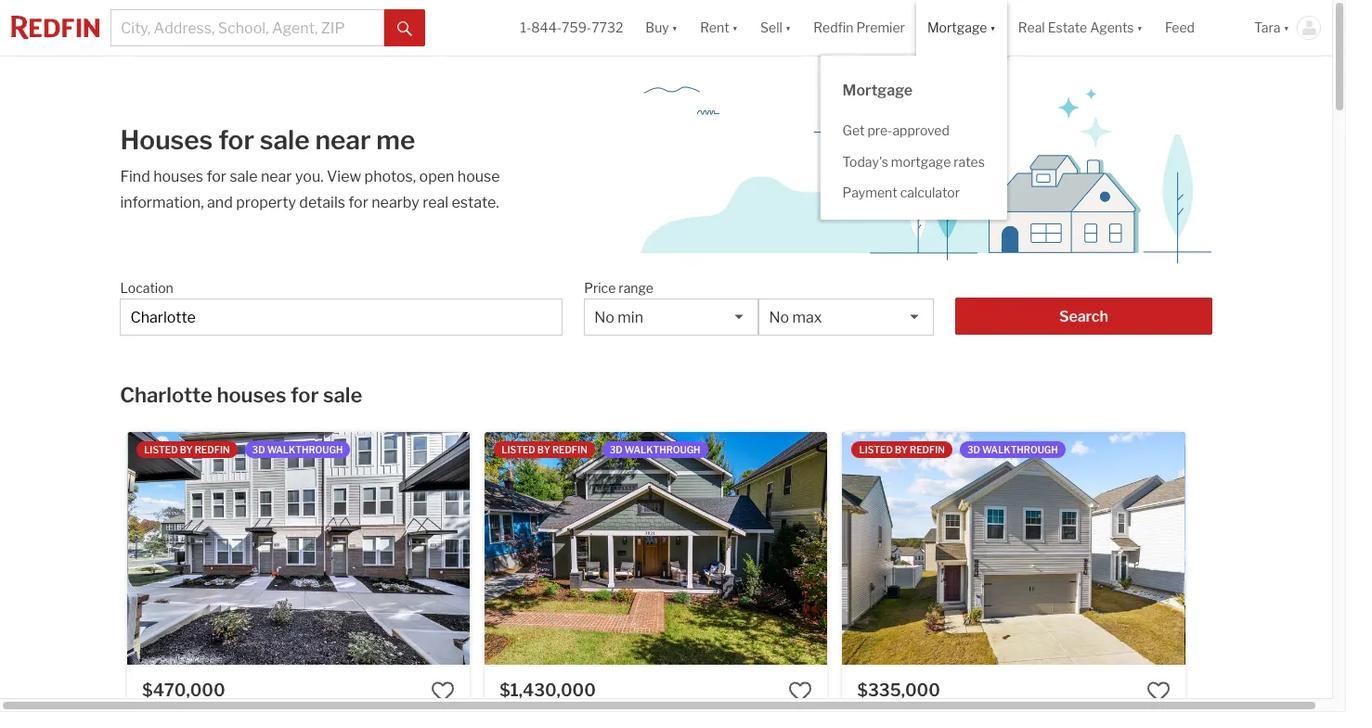 Task type: locate. For each thing, give the bounding box(es) containing it.
no for no max
[[769, 309, 789, 327]]

houses up the information,
[[153, 168, 203, 186]]

1 horizontal spatial favorite button image
[[1146, 680, 1170, 705]]

near up property
[[261, 168, 292, 186]]

get pre-approved link
[[820, 115, 1007, 146]]

5 ▾ from the left
[[1137, 20, 1143, 36]]

1 horizontal spatial by
[[537, 445, 550, 456]]

0 horizontal spatial by
[[180, 445, 193, 456]]

3 3d from the left
[[967, 445, 980, 456]]

3 by from the left
[[895, 445, 908, 456]]

3 walkthrough from the left
[[982, 445, 1058, 456]]

view photos, open house information, and property details for nearby real estate.
[[120, 168, 500, 212]]

redfin for $470,000
[[195, 445, 230, 456]]

sale
[[260, 124, 310, 156], [230, 168, 258, 186], [323, 383, 362, 408]]

no max
[[769, 309, 822, 327]]

nearby
[[372, 194, 419, 212]]

1 redfin from the left
[[195, 445, 230, 456]]

▾ right sell
[[785, 20, 791, 36]]

today's
[[842, 154, 888, 169]]

0 vertical spatial mortgage
[[927, 20, 987, 36]]

1 horizontal spatial no
[[769, 309, 789, 327]]

submit search image
[[398, 21, 412, 36]]

real
[[423, 194, 448, 212]]

buy
[[645, 20, 669, 36]]

feed button
[[1154, 0, 1243, 56]]

▾ for sell ▾
[[785, 20, 791, 36]]

approved
[[892, 123, 949, 138]]

2 horizontal spatial favorite button checkbox
[[1146, 680, 1170, 705]]

1 vertical spatial mortgage
[[842, 82, 913, 99]]

near up view
[[315, 124, 371, 156]]

0 horizontal spatial listed
[[144, 445, 178, 456]]

1 horizontal spatial listed by redfin
[[502, 445, 587, 456]]

2 walkthrough from the left
[[625, 445, 700, 456]]

no left max
[[769, 309, 789, 327]]

3d walkthrough for $335,000
[[967, 445, 1058, 456]]

sell ▾
[[760, 20, 791, 36]]

2 favorite button image from the left
[[1146, 680, 1170, 705]]

listed by redfin for $470,000
[[144, 445, 230, 456]]

1 favorite button checkbox from the left
[[431, 680, 455, 705]]

1 3d walkthrough from the left
[[252, 445, 343, 456]]

1 3d from the left
[[252, 445, 265, 456]]

4 ▾ from the left
[[990, 20, 996, 36]]

0 vertical spatial city, address, school, agent, zip search field
[[110, 9, 385, 46]]

listed by redfin
[[144, 445, 230, 456], [502, 445, 587, 456], [859, 445, 945, 456]]

3d for $1,430,000
[[610, 445, 623, 456]]

sale for find houses for sale near you.
[[230, 168, 258, 186]]

search
[[1059, 308, 1108, 326]]

real estate agents ▾ button
[[1007, 0, 1154, 56]]

1 horizontal spatial houses
[[217, 383, 286, 408]]

favorite button image
[[431, 680, 455, 705], [1146, 680, 1170, 705]]

mortgage for mortgage
[[842, 82, 913, 99]]

▾ right tara
[[1283, 20, 1289, 36]]

0 horizontal spatial sale
[[230, 168, 258, 186]]

3 listed from the left
[[859, 445, 893, 456]]

search button
[[955, 298, 1212, 335]]

1 photo of 8816 rockrose way, charlotte, nc 28214 image from the left
[[842, 433, 1185, 666]]

estate.
[[452, 194, 499, 212]]

0 horizontal spatial 3d
[[252, 445, 265, 456]]

information,
[[120, 194, 204, 212]]

2 horizontal spatial listed
[[859, 445, 893, 456]]

sell ▾ button
[[749, 0, 802, 56]]

3d walkthrough for $1,430,000
[[610, 445, 700, 456]]

▾ right agents
[[1137, 20, 1143, 36]]

1 favorite button image from the left
[[431, 680, 455, 705]]

0 vertical spatial near
[[315, 124, 371, 156]]

for inside view photos, open house information, and property details for nearby real estate.
[[348, 194, 368, 212]]

0 horizontal spatial walkthrough
[[267, 445, 343, 456]]

no left 'min'
[[594, 309, 614, 327]]

by
[[180, 445, 193, 456], [537, 445, 550, 456], [895, 445, 908, 456]]

$335,000
[[857, 681, 940, 701]]

0 horizontal spatial 3d walkthrough
[[252, 445, 343, 456]]

City, Address, School, Agent, ZIP search field
[[110, 9, 385, 46], [120, 299, 562, 336]]

7732
[[592, 20, 623, 36]]

$470,000
[[142, 681, 225, 701]]

▾ right "buy"
[[672, 20, 678, 36]]

tara
[[1254, 20, 1281, 36]]

real estate agents ▾ link
[[1018, 0, 1143, 56]]

1 horizontal spatial listed
[[502, 445, 535, 456]]

0 horizontal spatial favorite button image
[[431, 680, 455, 705]]

mortgage for mortgage ▾
[[927, 20, 987, 36]]

houses
[[120, 124, 213, 156]]

1 walkthrough from the left
[[267, 445, 343, 456]]

find
[[120, 168, 150, 186]]

price
[[584, 280, 616, 296]]

premier
[[856, 20, 905, 36]]

estate
[[1048, 20, 1087, 36]]

2 3d from the left
[[610, 445, 623, 456]]

759-
[[562, 20, 592, 36]]

houses
[[153, 168, 203, 186], [217, 383, 286, 408]]

range
[[619, 280, 653, 296]]

1 horizontal spatial 3d
[[610, 445, 623, 456]]

2 vertical spatial sale
[[323, 383, 362, 408]]

▾
[[672, 20, 678, 36], [732, 20, 738, 36], [785, 20, 791, 36], [990, 20, 996, 36], [1137, 20, 1143, 36], [1283, 20, 1289, 36]]

1 horizontal spatial redfin
[[552, 445, 587, 456]]

near
[[315, 124, 371, 156], [261, 168, 292, 186]]

2 horizontal spatial sale
[[323, 383, 362, 408]]

mortgage inside dropdown button
[[927, 20, 987, 36]]

favorite button checkbox for $335,000
[[1146, 680, 1170, 705]]

2 horizontal spatial 3d walkthrough
[[967, 445, 1058, 456]]

mortgage ▾
[[927, 20, 996, 36]]

3 ▾ from the left
[[785, 20, 791, 36]]

0 horizontal spatial mortgage
[[842, 82, 913, 99]]

0 horizontal spatial listed by redfin
[[144, 445, 230, 456]]

house
[[457, 168, 500, 186]]

3 3d walkthrough from the left
[[967, 445, 1058, 456]]

photo of 2021 e 9th st, charlotte, nc 28204 image
[[485, 433, 828, 666], [827, 433, 1170, 666]]

mortgage dialog
[[820, 56, 1007, 220]]

▾ left real
[[990, 20, 996, 36]]

6 ▾ from the left
[[1283, 20, 1289, 36]]

1 horizontal spatial walkthrough
[[625, 445, 700, 456]]

1 vertical spatial sale
[[230, 168, 258, 186]]

1 horizontal spatial 3d walkthrough
[[610, 445, 700, 456]]

photo of 8816 rockrose way, charlotte, nc 28214 image
[[842, 433, 1185, 666], [1185, 433, 1346, 666]]

listed for $1,430,000
[[502, 445, 535, 456]]

2 horizontal spatial 3d
[[967, 445, 980, 456]]

3d
[[252, 445, 265, 456], [610, 445, 623, 456], [967, 445, 980, 456]]

1 ▾ from the left
[[672, 20, 678, 36]]

3d walkthrough for $470,000
[[252, 445, 343, 456]]

houses right charlotte
[[217, 383, 286, 408]]

2 no from the left
[[769, 309, 789, 327]]

0 vertical spatial houses
[[153, 168, 203, 186]]

today's mortgage rates
[[842, 154, 985, 169]]

listed by redfin for $1,430,000
[[502, 445, 587, 456]]

mortgage inside dialog
[[842, 82, 913, 99]]

1 listed by redfin from the left
[[144, 445, 230, 456]]

2 redfin from the left
[[552, 445, 587, 456]]

favorite button checkbox for $1,430,000
[[789, 680, 813, 705]]

favorite button checkbox
[[431, 680, 455, 705], [789, 680, 813, 705], [1146, 680, 1170, 705]]

844-
[[531, 20, 562, 36]]

property
[[236, 194, 296, 212]]

1 by from the left
[[180, 445, 193, 456]]

1 horizontal spatial near
[[315, 124, 371, 156]]

3d for $335,000
[[967, 445, 980, 456]]

rent ▾
[[700, 20, 738, 36]]

for
[[218, 124, 254, 156], [207, 168, 226, 186], [348, 194, 368, 212], [291, 383, 319, 408]]

get
[[842, 123, 865, 138]]

1 horizontal spatial mortgage
[[927, 20, 987, 36]]

by for $470,000
[[180, 445, 193, 456]]

2 horizontal spatial redfin
[[910, 445, 945, 456]]

1 vertical spatial houses
[[217, 383, 286, 408]]

buy ▾ button
[[634, 0, 689, 56]]

3 redfin from the left
[[910, 445, 945, 456]]

rates
[[954, 154, 985, 169]]

today's mortgage rates link
[[820, 146, 1007, 177]]

listed
[[144, 445, 178, 456], [502, 445, 535, 456], [859, 445, 893, 456]]

1 listed from the left
[[144, 445, 178, 456]]

mortgage
[[927, 20, 987, 36], [842, 82, 913, 99]]

3 favorite button checkbox from the left
[[1146, 680, 1170, 705]]

find houses for sale near you.
[[120, 168, 327, 186]]

2 ▾ from the left
[[732, 20, 738, 36]]

0 horizontal spatial houses
[[153, 168, 203, 186]]

▾ right rent
[[732, 20, 738, 36]]

photo of 3022 citizens ln, charlotte, nc 28205 image
[[127, 433, 470, 666], [470, 433, 813, 666]]

listed for $335,000
[[859, 445, 893, 456]]

sell
[[760, 20, 782, 36]]

walkthrough
[[267, 445, 343, 456], [625, 445, 700, 456], [982, 445, 1058, 456]]

houses for find
[[153, 168, 203, 186]]

mortgage up pre-
[[842, 82, 913, 99]]

1 vertical spatial near
[[261, 168, 292, 186]]

2 favorite button checkbox from the left
[[789, 680, 813, 705]]

rent ▾ button
[[689, 0, 749, 56]]

2 horizontal spatial walkthrough
[[982, 445, 1058, 456]]

2 horizontal spatial listed by redfin
[[859, 445, 945, 456]]

no min
[[594, 309, 643, 327]]

0 horizontal spatial favorite button checkbox
[[431, 680, 455, 705]]

redfin
[[195, 445, 230, 456], [552, 445, 587, 456], [910, 445, 945, 456]]

3d walkthrough
[[252, 445, 343, 456], [610, 445, 700, 456], [967, 445, 1058, 456]]

mortgage
[[891, 154, 951, 169]]

2 listed from the left
[[502, 445, 535, 456]]

2 photo of 8816 rockrose way, charlotte, nc 28214 image from the left
[[1185, 433, 1346, 666]]

1 horizontal spatial favorite button checkbox
[[789, 680, 813, 705]]

2 listed by redfin from the left
[[502, 445, 587, 456]]

real
[[1018, 20, 1045, 36]]

3 listed by redfin from the left
[[859, 445, 945, 456]]

2 horizontal spatial by
[[895, 445, 908, 456]]

0 vertical spatial sale
[[260, 124, 310, 156]]

1 no from the left
[[594, 309, 614, 327]]

2 3d walkthrough from the left
[[610, 445, 700, 456]]

listed for $470,000
[[144, 445, 178, 456]]

no
[[594, 309, 614, 327], [769, 309, 789, 327]]

redfin
[[814, 20, 854, 36]]

view
[[327, 168, 361, 186]]

0 horizontal spatial no
[[594, 309, 614, 327]]

2 photo of 3022 citizens ln, charlotte, nc 28205 image from the left
[[470, 433, 813, 666]]

2 by from the left
[[537, 445, 550, 456]]

mortgage left real
[[927, 20, 987, 36]]

0 horizontal spatial redfin
[[195, 445, 230, 456]]



Task type: describe. For each thing, give the bounding box(es) containing it.
favorite button image
[[789, 680, 813, 705]]

redfin for $1,430,000
[[552, 445, 587, 456]]

redfin premier
[[814, 20, 905, 36]]

▾ for tara ▾
[[1283, 20, 1289, 36]]

feed
[[1165, 20, 1195, 36]]

payment
[[842, 185, 897, 201]]

buy ▾
[[645, 20, 678, 36]]

charlotte
[[120, 383, 212, 408]]

2 photo of 2021 e 9th st, charlotte, nc 28204 image from the left
[[827, 433, 1170, 666]]

by for $1,430,000
[[537, 445, 550, 456]]

walkthrough for $470,000
[[267, 445, 343, 456]]

favorite button checkbox for $470,000
[[431, 680, 455, 705]]

sell ▾ button
[[760, 0, 791, 56]]

charlotte houses for sale
[[120, 383, 362, 408]]

min
[[618, 309, 643, 327]]

calculator
[[900, 185, 960, 201]]

▾ for rent ▾
[[732, 20, 738, 36]]

real estate agents ▾
[[1018, 20, 1143, 36]]

no for no min
[[594, 309, 614, 327]]

redfin premier button
[[802, 0, 916, 56]]

get pre-approved
[[842, 123, 949, 138]]

and
[[207, 194, 233, 212]]

walkthrough for $1,430,000
[[625, 445, 700, 456]]

photos,
[[364, 168, 416, 186]]

houses for charlotte
[[217, 383, 286, 408]]

rent
[[700, 20, 729, 36]]

favorite button image for $335,000
[[1146, 680, 1170, 705]]

1 horizontal spatial sale
[[260, 124, 310, 156]]

location
[[120, 280, 173, 296]]

1 photo of 3022 citizens ln, charlotte, nc 28205 image from the left
[[127, 433, 470, 666]]

favorite button image for $470,000
[[431, 680, 455, 705]]

you.
[[295, 168, 324, 186]]

3d for $470,000
[[252, 445, 265, 456]]

mortgage ▾ button
[[927, 0, 996, 56]]

houses for sale near me
[[120, 124, 415, 156]]

1-844-759-7732
[[520, 20, 623, 36]]

1 photo of 2021 e 9th st, charlotte, nc 28204 image from the left
[[485, 433, 828, 666]]

▾ for buy ▾
[[672, 20, 678, 36]]

▾ for mortgage ▾
[[990, 20, 996, 36]]

1-844-759-7732 link
[[520, 20, 623, 36]]

sale for charlotte houses for sale
[[323, 383, 362, 408]]

0 horizontal spatial near
[[261, 168, 292, 186]]

open
[[419, 168, 454, 186]]

redfin for $335,000
[[910, 445, 945, 456]]

rent ▾ button
[[700, 0, 738, 56]]

pre-
[[867, 123, 892, 138]]

by for $335,000
[[895, 445, 908, 456]]

payment calculator
[[842, 185, 960, 201]]

$1,430,000
[[500, 681, 596, 701]]

me
[[376, 124, 415, 156]]

payment calculator link
[[820, 177, 1007, 208]]

agents
[[1090, 20, 1134, 36]]

buy ▾ button
[[645, 0, 678, 56]]

listed by redfin for $335,000
[[859, 445, 945, 456]]

max
[[792, 309, 822, 327]]

1 vertical spatial city, address, school, agent, zip search field
[[120, 299, 562, 336]]

1-
[[520, 20, 531, 36]]

details
[[299, 194, 345, 212]]

tara ▾
[[1254, 20, 1289, 36]]

walkthrough for $335,000
[[982, 445, 1058, 456]]

price range
[[584, 280, 653, 296]]



Task type: vqa. For each thing, say whether or not it's contained in the screenshot.
the bottommost 235K
no



